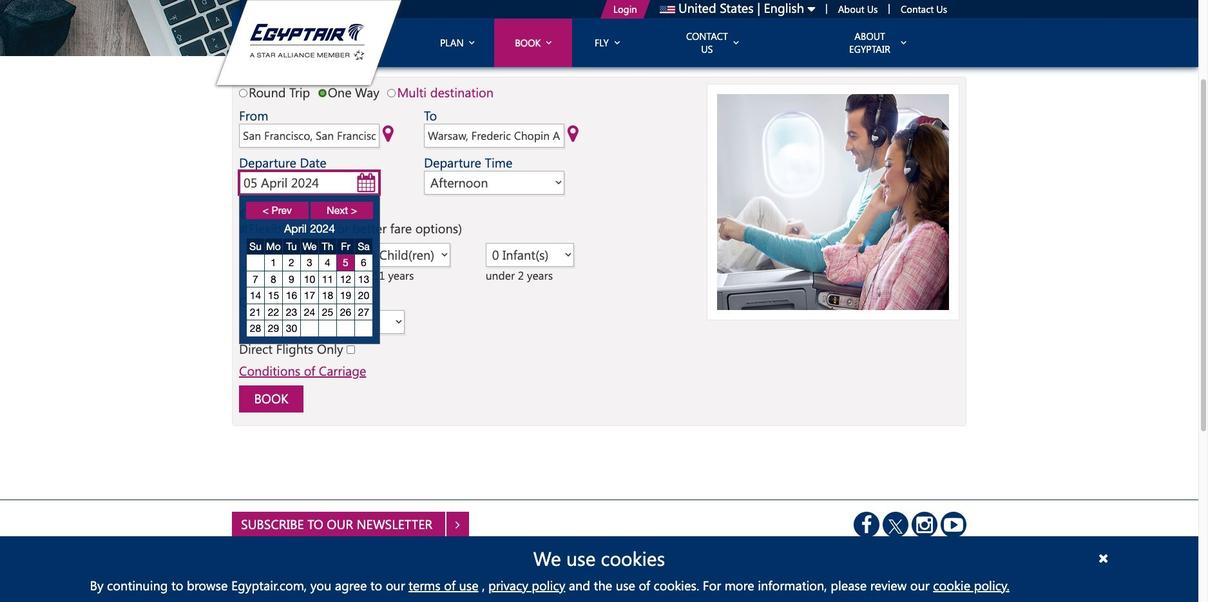 Task type: describe. For each thing, give the bounding box(es) containing it.
egyptair, a staralliance member, go to homepage image
[[245, 23, 373, 63]]



Task type: locate. For each thing, give the bounding box(es) containing it.
None radio
[[318, 89, 327, 97]]

menu bar
[[421, 19, 967, 67]]

None submit
[[239, 386, 304, 413]]

None text field
[[239, 124, 380, 148], [424, 124, 565, 148], [239, 171, 380, 195], [239, 124, 380, 148], [424, 124, 565, 148], [239, 171, 380, 195]]

twitter image
[[888, 519, 904, 534]]

inflight entertainment image
[[718, 94, 950, 310]]

None checkbox
[[239, 225, 248, 233], [347, 345, 355, 354], [239, 225, 248, 233], [347, 345, 355, 354]]

None radio
[[239, 89, 248, 97], [388, 89, 396, 97], [239, 89, 248, 97], [388, 89, 396, 97]]

breadcrumb navigation
[[232, 0, 967, 8]]



